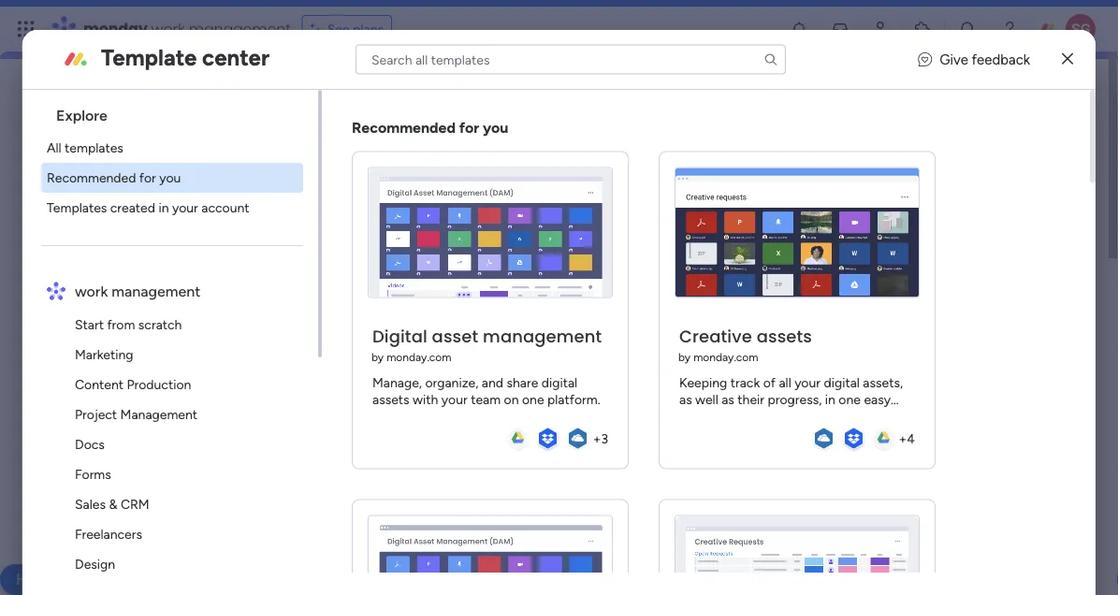 Task type: locate. For each thing, give the bounding box(es) containing it.
management inside "list box"
[[112, 282, 201, 300]]

in right created
[[158, 200, 169, 216]]

1 vertical spatial recommended for you
[[47, 170, 181, 186]]

and
[[160, 291, 181, 306], [225, 310, 247, 326], [248, 330, 270, 346], [482, 374, 503, 390]]

apps image
[[913, 20, 932, 38]]

0 vertical spatial one
[[362, 291, 384, 306]]

4
[[907, 431, 915, 446]]

your down organize,
[[441, 391, 468, 407]]

1 vertical spatial in
[[348, 291, 359, 306]]

work management
[[148, 118, 400, 154], [75, 282, 201, 300]]

0 vertical spatial in
[[158, 200, 169, 216]]

0 horizontal spatial assets
[[372, 391, 409, 407]]

1 horizontal spatial templates
[[284, 374, 343, 390]]

1 horizontal spatial assets
[[757, 324, 812, 348]]

1 horizontal spatial monday
[[315, 310, 363, 326]]

work up shared
[[317, 291, 345, 306]]

explore up project management
[[125, 374, 169, 390]]

one left unified
[[362, 291, 384, 306]]

monday.com down creative
[[693, 350, 758, 364]]

list box
[[30, 90, 322, 595]]

product
[[307, 241, 367, 261]]

work up start
[[75, 282, 108, 300]]

account
[[201, 200, 249, 216]]

in inside manage and run all aspects of your work in one unified place. from everyday tasks, to advanced projects, and processes, monday work management allows you to connect the dots, work smarter, and achieve shared goals.
[[348, 291, 359, 306]]

0 horizontal spatial by
[[371, 350, 384, 364]]

+ 3
[[593, 431, 608, 446]]

and up team
[[482, 374, 503, 390]]

place.
[[431, 291, 465, 306]]

2 by from the left
[[678, 350, 691, 364]]

1 horizontal spatial your
[[287, 291, 313, 306]]

0 vertical spatial your
[[172, 200, 198, 216]]

2 + from the left
[[899, 431, 907, 446]]

assets
[[757, 324, 812, 348], [372, 391, 409, 407]]

by
[[371, 350, 384, 364], [678, 350, 691, 364]]

0 vertical spatial monday
[[83, 18, 147, 39]]

explore for explore work management templates
[[125, 374, 169, 390]]

from
[[468, 291, 498, 306]]

with down organize,
[[413, 391, 438, 407]]

explore inside heading
[[56, 106, 107, 124]]

management
[[189, 18, 291, 39], [222, 118, 400, 154], [203, 241, 302, 261], [112, 282, 201, 300], [398, 310, 475, 326], [483, 324, 602, 348], [204, 374, 281, 390], [356, 477, 455, 497]]

feedback
[[972, 51, 1030, 68]]

by inside digital asset management by monday.com
[[371, 350, 384, 364]]

assets right creative
[[757, 324, 812, 348]]

with
[[413, 391, 438, 407], [278, 477, 311, 497]]

templates
[[65, 140, 123, 156], [284, 374, 343, 390]]

run
[[185, 291, 204, 306]]

0 horizontal spatial in
[[158, 200, 169, 216]]

0 horizontal spatial recommended
[[47, 170, 136, 186]]

with right started
[[278, 477, 311, 497]]

you inside explore "element"
[[159, 170, 181, 186]]

template center
[[101, 44, 269, 71]]

digital
[[372, 324, 427, 348]]

1 vertical spatial with
[[278, 477, 311, 497]]

to down everyday
[[542, 310, 555, 326]]

for inside explore "element"
[[139, 170, 156, 186]]

give feedback
[[940, 51, 1030, 68]]

start
[[75, 317, 104, 333]]

1 horizontal spatial to
[[594, 291, 607, 306]]

forms
[[75, 466, 111, 482]]

explore heading
[[41, 90, 318, 133]]

on
[[504, 391, 519, 407]]

None search field
[[356, 44, 786, 74]]

work up management
[[172, 374, 200, 390]]

0 vertical spatial recommended
[[352, 119, 456, 137]]

sales
[[75, 496, 106, 512]]

explore element
[[41, 133, 318, 223]]

plans
[[353, 21, 384, 37]]

by down creative
[[678, 350, 691, 364]]

one
[[362, 291, 384, 306], [522, 391, 544, 407]]

1 horizontal spatial +
[[899, 431, 907, 446]]

freelancers
[[75, 526, 142, 542]]

goals.
[[363, 330, 397, 346]]

recommended
[[352, 119, 456, 137], [47, 170, 136, 186]]

one down the "share"
[[522, 391, 544, 407]]

1 horizontal spatial recommended for you
[[352, 119, 508, 137]]

you
[[483, 119, 508, 137], [159, 170, 181, 186], [517, 310, 539, 326]]

by down goals.
[[371, 350, 384, 364]]

0 horizontal spatial explore
[[56, 106, 107, 124]]

management inside "button"
[[204, 374, 281, 390]]

your right of
[[287, 291, 313, 306]]

of
[[272, 291, 284, 306]]

explore up the all templates
[[56, 106, 107, 124]]

monday.com
[[386, 350, 451, 364], [693, 350, 758, 364]]

all templates
[[47, 140, 123, 156]]

project
[[75, 407, 117, 422]]

1 + from the left
[[593, 431, 601, 446]]

work down projects,
[[165, 330, 194, 346]]

sam green image
[[1066, 14, 1096, 44]]

1 horizontal spatial for
[[459, 119, 479, 137]]

notifications image
[[790, 20, 808, 38]]

content production
[[75, 377, 191, 393]]

in inside explore "element"
[[158, 200, 169, 216]]

explore
[[56, 106, 107, 124], [125, 374, 169, 390]]

the
[[110, 330, 129, 346]]

you inside manage and run all aspects of your work in one unified place. from everyday tasks, to advanced projects, and processes, monday work management allows you to connect the dots, work smarter, and achieve shared goals.
[[517, 310, 539, 326]]

1 vertical spatial templates
[[284, 374, 343, 390]]

2 horizontal spatial your
[[441, 391, 468, 407]]

sales & crm
[[75, 496, 149, 512]]

+
[[593, 431, 601, 446], [899, 431, 907, 446]]

0 vertical spatial explore
[[56, 106, 107, 124]]

1 horizontal spatial one
[[522, 391, 544, 407]]

getting started with work management
[[158, 477, 455, 497]]

explore work management templates button
[[110, 367, 358, 397]]

1 horizontal spatial monday.com
[[693, 350, 758, 364]]

start from scratch
[[75, 317, 182, 333]]

1 horizontal spatial in
[[348, 291, 359, 306]]

0 horizontal spatial for
[[139, 170, 156, 186]]

0 horizontal spatial one
[[362, 291, 384, 306]]

assets down 'manage,'
[[372, 391, 409, 407]]

monday.com down the digital
[[386, 350, 451, 364]]

0 horizontal spatial templates
[[65, 140, 123, 156]]

1 vertical spatial your
[[287, 291, 313, 306]]

for
[[459, 119, 479, 137], [139, 170, 156, 186]]

aspects
[[223, 291, 268, 306]]

1 horizontal spatial explore
[[125, 374, 169, 390]]

work inside getting started with work management dropdown button
[[315, 477, 351, 497]]

explore for explore
[[56, 106, 107, 124]]

to right tasks,
[[594, 291, 607, 306]]

explore inside "button"
[[125, 374, 169, 390]]

2 horizontal spatial you
[[517, 310, 539, 326]]

monday.com inside digital asset management by monday.com
[[386, 350, 451, 364]]

marketing
[[75, 347, 133, 363]]

1 monday.com from the left
[[386, 350, 451, 364]]

recommended for you
[[352, 119, 508, 137], [47, 170, 181, 186]]

work inside explore work management templates "button"
[[172, 374, 200, 390]]

work up goals.
[[366, 310, 394, 326]]

work
[[151, 18, 185, 39], [148, 118, 215, 154], [162, 241, 199, 261], [75, 282, 108, 300], [317, 291, 345, 306], [366, 310, 394, 326], [165, 330, 194, 346], [172, 374, 200, 390], [315, 477, 351, 497]]

0 vertical spatial you
[[483, 119, 508, 137]]

started
[[220, 477, 274, 497]]

to
[[594, 291, 607, 306], [542, 310, 555, 326]]

templates inside explore "element"
[[65, 140, 123, 156]]

2 vertical spatial your
[[441, 391, 468, 407]]

0 horizontal spatial +
[[593, 431, 601, 446]]

monday up shared
[[315, 310, 363, 326]]

3
[[601, 431, 608, 446]]

1 vertical spatial monday
[[315, 310, 363, 326]]

0 horizontal spatial recommended for you
[[47, 170, 181, 186]]

1 vertical spatial to
[[542, 310, 555, 326]]

1 vertical spatial you
[[159, 170, 181, 186]]

1 by from the left
[[371, 350, 384, 364]]

1 horizontal spatial with
[[413, 391, 438, 407]]

monday.com inside creative assets by monday.com
[[693, 350, 758, 364]]

0 vertical spatial with
[[413, 391, 438, 407]]

templates
[[47, 200, 107, 216]]

and inside manage, organize, and share digital assets with your team on one platform.
[[482, 374, 503, 390]]

getting started with work management button
[[87, 451, 1021, 525]]

your
[[172, 200, 198, 216], [287, 291, 313, 306], [441, 391, 468, 407]]

work right started
[[315, 477, 351, 497]]

1 horizontal spatial by
[[678, 350, 691, 364]]

template
[[101, 44, 197, 71]]

1 horizontal spatial you
[[483, 119, 508, 137]]

give feedback link
[[918, 49, 1030, 70]]

all
[[47, 140, 61, 156]]

unified
[[387, 291, 428, 306]]

1 horizontal spatial recommended
[[352, 119, 456, 137]]

0 horizontal spatial to
[[542, 310, 555, 326]]

0 horizontal spatial you
[[159, 170, 181, 186]]

0 vertical spatial templates
[[65, 140, 123, 156]]

in up shared
[[348, 291, 359, 306]]

2 monday.com from the left
[[693, 350, 758, 364]]

advanced
[[110, 310, 167, 326]]

work management up advanced
[[75, 282, 201, 300]]

templates right all
[[65, 140, 123, 156]]

1 vertical spatial recommended
[[47, 170, 136, 186]]

everyday
[[502, 291, 555, 306]]

templates down achieve
[[284, 374, 343, 390]]

2 vertical spatial you
[[517, 310, 539, 326]]

connect
[[558, 310, 607, 326]]

0 horizontal spatial your
[[172, 200, 198, 216]]

1 vertical spatial one
[[522, 391, 544, 407]]

1 vertical spatial for
[[139, 170, 156, 186]]

your left account in the left top of the page
[[172, 200, 198, 216]]

and down the aspects
[[225, 310, 247, 326]]

0 horizontal spatial with
[[278, 477, 311, 497]]

getting
[[158, 477, 216, 497]]

work management up account in the left top of the page
[[148, 118, 400, 154]]

in
[[158, 200, 169, 216], [348, 291, 359, 306]]

close image
[[1062, 52, 1073, 66]]

see plans button
[[302, 15, 392, 43]]

1 vertical spatial work management
[[75, 282, 201, 300]]

your inside manage, organize, and share digital assets with your team on one platform.
[[441, 391, 468, 407]]

0 vertical spatial recommended for you
[[352, 119, 508, 137]]

0 horizontal spatial monday
[[83, 18, 147, 39]]

0 horizontal spatial monday.com
[[386, 350, 451, 364]]

monday up "template"
[[83, 18, 147, 39]]

monday
[[83, 18, 147, 39], [315, 310, 363, 326]]

assets inside manage, organize, and share digital assets with your team on one platform.
[[372, 391, 409, 407]]

select product image
[[17, 20, 36, 38]]

processes,
[[250, 310, 312, 326]]

smarter,
[[197, 330, 245, 346]]

1 vertical spatial assets
[[372, 391, 409, 407]]

work up run
[[162, 241, 199, 261]]

0 vertical spatial assets
[[757, 324, 812, 348]]

1 vertical spatial explore
[[125, 374, 169, 390]]



Task type: describe. For each thing, give the bounding box(es) containing it.
tasks,
[[558, 291, 591, 306]]

team
[[471, 391, 501, 407]]

templates created in your account
[[47, 200, 249, 216]]

recommended inside explore "element"
[[47, 170, 136, 186]]

work management templates element
[[41, 310, 318, 595]]

+ for digital asset management
[[593, 431, 601, 446]]

crm
[[121, 496, 149, 512]]

creative
[[679, 324, 752, 348]]

assets inside creative assets by monday.com
[[757, 324, 812, 348]]

your inside explore "element"
[[172, 200, 198, 216]]

work up template center
[[151, 18, 185, 39]]

work management inside "list box"
[[75, 282, 201, 300]]

scratch
[[138, 317, 182, 333]]

one inside manage, organize, and share digital assets with your team on one platform.
[[522, 391, 544, 407]]

center
[[202, 44, 269, 71]]

from
[[107, 317, 135, 333]]

work up templates created in your account
[[148, 118, 215, 154]]

organize,
[[425, 374, 478, 390]]

monday inside manage and run all aspects of your work in one unified place. from everyday tasks, to advanced projects, and processes, monday work management allows you to connect the dots, work smarter, and achieve shared goals.
[[315, 310, 363, 326]]

digital asset management by monday.com
[[371, 324, 602, 364]]

and down processes,
[[248, 330, 270, 346]]

with inside manage, organize, and share digital assets with your team on one platform.
[[413, 391, 438, 407]]

invite members image
[[872, 20, 891, 38]]

&
[[109, 496, 117, 512]]

one inside manage and run all aspects of your work in one unified place. from everyday tasks, to advanced projects, and processes, monday work management allows you to connect the dots, work smarter, and achieve shared goals.
[[362, 291, 384, 306]]

help image
[[1000, 20, 1019, 38]]

monday work management
[[83, 18, 291, 39]]

+ for creative assets
[[899, 431, 907, 446]]

see plans
[[327, 21, 384, 37]]

Search all templates search field
[[356, 44, 786, 74]]

work inside "list box"
[[75, 282, 108, 300]]

docs
[[75, 437, 105, 452]]

created
[[110, 200, 155, 216]]

give
[[940, 51, 968, 68]]

production
[[127, 377, 191, 393]]

manage
[[110, 291, 157, 306]]

platform.
[[547, 391, 600, 407]]

0 vertical spatial to
[[594, 291, 607, 306]]

0 vertical spatial for
[[459, 119, 479, 137]]

project management
[[75, 407, 197, 422]]

manage, organize, and share digital assets with your team on one platform.
[[372, 374, 600, 407]]

help button
[[0, 564, 65, 595]]

explore work management templates
[[125, 374, 343, 390]]

and left run
[[160, 291, 181, 306]]

shared
[[321, 330, 360, 346]]

content
[[75, 377, 123, 393]]

achieve
[[273, 330, 318, 346]]

allows
[[478, 310, 514, 326]]

see
[[327, 21, 350, 37]]

all
[[207, 291, 219, 306]]

dots,
[[133, 330, 162, 346]]

asset
[[432, 324, 478, 348]]

your inside manage and run all aspects of your work in one unified place. from everyday tasks, to advanced projects, and processes, monday work management allows you to connect the dots, work smarter, and achieve shared goals.
[[287, 291, 313, 306]]

list box containing explore
[[30, 90, 322, 595]]

creative assets by monday.com
[[678, 324, 812, 364]]

v2 user feedback image
[[918, 49, 932, 70]]

management inside dropdown button
[[356, 477, 455, 497]]

by inside creative assets by monday.com
[[678, 350, 691, 364]]

share
[[507, 374, 538, 390]]

help
[[16, 570, 49, 589]]

management inside manage and run all aspects of your work in one unified place. from everyday tasks, to advanced projects, and processes, monday work management allows you to connect the dots, work smarter, and achieve shared goals.
[[398, 310, 475, 326]]

search image
[[764, 52, 779, 67]]

inbox image
[[831, 20, 850, 38]]

+ 4
[[899, 431, 915, 446]]

projects,
[[170, 310, 222, 326]]

manage,
[[372, 374, 422, 390]]

with inside dropdown button
[[278, 477, 311, 497]]

0 vertical spatial work management
[[148, 118, 400, 154]]

digital
[[541, 374, 577, 390]]

recommended for you inside explore "element"
[[47, 170, 181, 186]]

templates inside "button"
[[284, 374, 343, 390]]

manage and run all aspects of your work in one unified place. from everyday tasks, to advanced projects, and processes, monday work management allows you to connect the dots, work smarter, and achieve shared goals.
[[110, 291, 607, 346]]

management inside digital asset management by monday.com
[[483, 324, 602, 348]]

management
[[120, 407, 197, 422]]

search everything image
[[959, 20, 978, 38]]

work management product
[[162, 241, 367, 261]]

design
[[75, 556, 115, 572]]



Task type: vqa. For each thing, say whether or not it's contained in the screenshot.
Learn to automate
no



